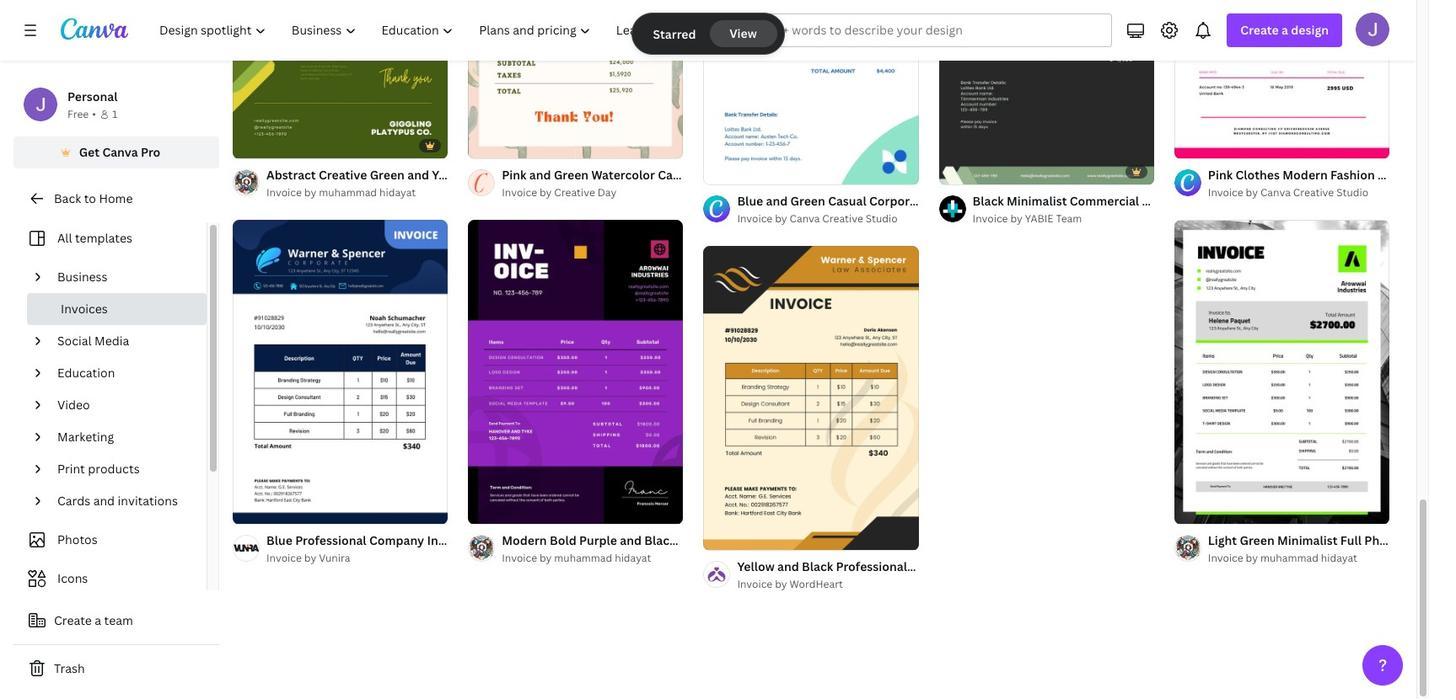 Task type: vqa. For each thing, say whether or not it's contained in the screenshot.


Task type: describe. For each thing, give the bounding box(es) containing it.
cards and invitations
[[57, 493, 178, 509]]

fashion
[[1330, 167, 1375, 183]]

icons
[[57, 571, 88, 587]]

education link
[[51, 357, 196, 390]]

purple
[[579, 533, 617, 549]]

studio inside pink clothes modern fashion invoice l invoice by canva creative studio
[[1336, 186, 1368, 200]]

pink and green watercolor cactus consultancy invoice invoice by creative day
[[502, 167, 817, 200]]

create for create a team
[[54, 613, 92, 629]]

blue for blue and green casual corporate app development invoice
[[737, 193, 763, 209]]

invoice by muhammad hidayat link for green
[[266, 185, 448, 202]]

light
[[1208, 533, 1237, 549]]

products
[[88, 461, 140, 477]]

trash link
[[13, 653, 219, 686]]

light green minimalist full photo invoice image
[[1174, 221, 1389, 525]]

to
[[84, 191, 96, 207]]

marketing
[[57, 429, 114, 445]]

yellow inside yellow and black professional company invoice invoice by wordheart
[[737, 559, 775, 575]]

yabie
[[1025, 212, 1054, 226]]

design
[[1291, 22, 1329, 38]]

black minimalist commercial invoice link
[[973, 192, 1184, 211]]

modern bold purple and black business invoice invoice by muhammad hidayat
[[502, 533, 774, 566]]

and inside abstract creative green and yellow invoice invoice by muhammad hidayat
[[407, 167, 429, 183]]

consultancy
[[700, 167, 772, 183]]

icons link
[[24, 563, 196, 595]]

back to home
[[54, 191, 133, 207]]

business inside modern bold purple and black business invoice invoice by muhammad hidayat
[[679, 533, 729, 549]]

pink for pink clothes modern fashion invoice l
[[1208, 167, 1233, 183]]

modern bold purple and black business invoice link
[[502, 532, 774, 551]]

view button
[[710, 20, 777, 47]]

professional inside yellow and black professional company invoice invoice by wordheart
[[836, 559, 907, 575]]

starred
[[653, 26, 696, 42]]

development
[[957, 193, 1035, 209]]

commercial
[[1070, 193, 1139, 209]]

status containing view
[[633, 13, 784, 54]]

studio inside 'blue and green casual corporate app development invoice invoice by canva creative studio'
[[866, 212, 898, 226]]

abstract
[[266, 167, 316, 183]]

business link
[[51, 261, 196, 293]]

invoices
[[61, 301, 108, 317]]

team
[[104, 613, 133, 629]]

photo
[[1364, 533, 1399, 549]]

all templates
[[57, 230, 132, 246]]

and inside modern bold purple and black business invoice invoice by muhammad hidayat
[[620, 533, 642, 549]]

modern inside modern bold purple and black business invoice invoice by muhammad hidayat
[[502, 533, 547, 549]]

1
[[112, 107, 117, 121]]

professional inside blue professional company invoice invoice by vunira
[[295, 533, 366, 549]]

•
[[92, 107, 96, 121]]

pink clothes modern fashion invoice l invoice by canva creative studio
[[1208, 167, 1429, 200]]

blue professional company invoice image
[[233, 220, 448, 524]]

wordheart
[[790, 578, 843, 592]]

and for yellow and black professional company invoice invoice by wordheart
[[777, 559, 799, 575]]

black inside yellow and black professional company invoice invoice by wordheart
[[802, 559, 833, 575]]

canva inside pink clothes modern fashion invoice l invoice by canva creative studio
[[1260, 186, 1291, 200]]

trash
[[54, 661, 85, 677]]

invoi
[[1402, 533, 1429, 549]]

invoice by muhammad hidayat link for purple
[[502, 551, 683, 568]]

blue professional company invoice invoice by vunira
[[266, 533, 469, 566]]

clothes
[[1236, 167, 1280, 183]]

cards and invitations link
[[51, 486, 196, 518]]

l
[[1422, 167, 1429, 183]]

muhammad inside modern bold purple and black business invoice invoice by muhammad hidayat
[[554, 552, 612, 566]]

hidayat for abstract
[[379, 186, 416, 200]]

team
[[1056, 212, 1082, 226]]

all
[[57, 230, 72, 246]]

light green minimalist full photo invoi invoice by muhammad hidayat
[[1208, 533, 1429, 566]]

muhammad for abstract
[[319, 186, 377, 200]]

company inside blue professional company invoice invoice by vunira
[[369, 533, 424, 549]]

create a design button
[[1227, 13, 1342, 47]]

a for design
[[1282, 22, 1288, 38]]

a for team
[[95, 613, 101, 629]]

and for cards and invitations
[[93, 493, 115, 509]]

create a team
[[54, 613, 133, 629]]

green for and
[[370, 167, 405, 183]]

and for pink and green watercolor cactus consultancy invoice invoice by creative day
[[529, 167, 551, 183]]

green for casual
[[791, 193, 825, 209]]

print products link
[[51, 454, 196, 486]]

abstract creative green and yellow invoice image
[[233, 0, 448, 159]]

video
[[57, 397, 90, 413]]

watercolor
[[591, 167, 655, 183]]

photos link
[[24, 524, 196, 556]]

view
[[730, 25, 757, 41]]

blue and green casual corporate app development invoice image
[[703, 0, 919, 185]]

day
[[598, 186, 617, 200]]

social media
[[57, 333, 129, 349]]

corporate
[[869, 193, 928, 209]]

invoice by vunira link
[[266, 551, 448, 568]]

all templates link
[[24, 223, 196, 255]]

media
[[94, 333, 129, 349]]

education
[[57, 365, 115, 381]]

by inside light green minimalist full photo invoi invoice by muhammad hidayat
[[1246, 552, 1258, 566]]

invitations
[[118, 493, 178, 509]]

creative inside abstract creative green and yellow invoice invoice by muhammad hidayat
[[319, 167, 367, 183]]

casual
[[828, 193, 866, 209]]

hidayat for light
[[1321, 552, 1357, 566]]

blue and green casual corporate app development invoice invoice by canva creative studio
[[737, 193, 1080, 226]]

get
[[79, 144, 100, 160]]

yellow inside abstract creative green and yellow invoice invoice by muhammad hidayat
[[432, 167, 469, 183]]



Task type: locate. For each thing, give the bounding box(es) containing it.
0 horizontal spatial modern
[[502, 533, 547, 549]]

Search search field
[[752, 14, 1101, 46]]

personal
[[67, 89, 118, 105]]

invoice by canva creative studio link down clothes
[[1208, 185, 1389, 202]]

hidayat inside modern bold purple and black business invoice invoice by muhammad hidayat
[[615, 552, 651, 566]]

black inside black minimalist commercial invoice invoice by yabie team
[[973, 193, 1004, 209]]

blue professional company invoice link
[[266, 532, 469, 551]]

1 vertical spatial professional
[[836, 559, 907, 575]]

0 vertical spatial blue
[[737, 193, 763, 209]]

green inside abstract creative green and yellow invoice invoice by muhammad hidayat
[[370, 167, 405, 183]]

photos
[[57, 532, 98, 548]]

1 horizontal spatial canva
[[790, 212, 820, 226]]

a inside dropdown button
[[1282, 22, 1288, 38]]

canva inside 'blue and green casual corporate app development invoice invoice by canva creative studio'
[[790, 212, 820, 226]]

professional up invoice by wordheart link
[[836, 559, 907, 575]]

invoice by canva creative studio link for modern
[[1208, 185, 1389, 202]]

1 horizontal spatial company
[[910, 559, 965, 575]]

1 horizontal spatial invoice by muhammad hidayat link
[[502, 551, 683, 568]]

get canva pro
[[79, 144, 160, 160]]

by inside blue professional company invoice invoice by vunira
[[304, 552, 316, 566]]

1 horizontal spatial business
[[679, 533, 729, 549]]

pink clothes modern fashion invoice letterhead image
[[1174, 0, 1389, 159]]

business
[[57, 269, 108, 285], [679, 533, 729, 549]]

and inside 'blue and green casual corporate app development invoice invoice by canva creative studio'
[[766, 193, 788, 209]]

professional up vunira at the bottom of the page
[[295, 533, 366, 549]]

1 vertical spatial company
[[910, 559, 965, 575]]

create a design
[[1241, 22, 1329, 38]]

create
[[1241, 22, 1279, 38], [54, 613, 92, 629]]

jacob simon image
[[1356, 13, 1389, 46]]

muhammad down light green minimalist full photo invoi link
[[1260, 552, 1319, 566]]

modern left bold
[[502, 533, 547, 549]]

pro
[[141, 144, 160, 160]]

black minimalist commercial invoice invoice by yabie team
[[973, 193, 1184, 226]]

status
[[633, 13, 784, 54]]

blue and green casual corporate app development invoice link
[[737, 192, 1080, 211]]

create inside dropdown button
[[1241, 22, 1279, 38]]

blue inside blue professional company invoice invoice by vunira
[[266, 533, 292, 549]]

0 horizontal spatial studio
[[866, 212, 898, 226]]

1 vertical spatial create
[[54, 613, 92, 629]]

0 horizontal spatial hidayat
[[379, 186, 416, 200]]

invoice by canva creative studio link
[[1208, 185, 1389, 202], [737, 211, 919, 228]]

invoice by muhammad hidayat link down purple
[[502, 551, 683, 568]]

studio down corporate
[[866, 212, 898, 226]]

muhammad
[[319, 186, 377, 200], [554, 552, 612, 566], [1260, 552, 1319, 566]]

0 vertical spatial company
[[369, 533, 424, 549]]

0 horizontal spatial yellow
[[432, 167, 469, 183]]

0 vertical spatial black
[[973, 193, 1004, 209]]

blue down consultancy
[[737, 193, 763, 209]]

1 vertical spatial yellow
[[737, 559, 775, 575]]

and for blue and green casual corporate app development invoice invoice by canva creative studio
[[766, 193, 788, 209]]

0 vertical spatial professional
[[295, 533, 366, 549]]

1 vertical spatial blue
[[266, 533, 292, 549]]

1 horizontal spatial muhammad
[[554, 552, 612, 566]]

and inside yellow and black professional company invoice invoice by wordheart
[[777, 559, 799, 575]]

by
[[540, 186, 552, 200], [304, 186, 316, 200], [1246, 186, 1258, 200], [775, 212, 787, 226], [1010, 212, 1023, 226], [540, 552, 552, 566], [304, 552, 316, 566], [1246, 552, 1258, 566], [775, 578, 787, 592]]

pink up invoice by creative day link
[[502, 167, 527, 183]]

creative left day
[[554, 186, 595, 200]]

a left design
[[1282, 22, 1288, 38]]

pink inside pink and green watercolor cactus consultancy invoice invoice by creative day
[[502, 167, 527, 183]]

0 vertical spatial create
[[1241, 22, 1279, 38]]

0 horizontal spatial pink
[[502, 167, 527, 183]]

abstract creative green and yellow invoice invoice by muhammad hidayat
[[266, 167, 514, 200]]

green
[[554, 167, 589, 183], [370, 167, 405, 183], [791, 193, 825, 209], [1240, 533, 1275, 549]]

abstract creative green and yellow invoice link
[[266, 166, 514, 185]]

pink left clothes
[[1208, 167, 1233, 183]]

1 horizontal spatial professional
[[836, 559, 907, 575]]

0 vertical spatial yellow
[[432, 167, 469, 183]]

invoice by muhammad hidayat link for minimalist
[[1208, 551, 1389, 568]]

minimalist inside light green minimalist full photo invoi invoice by muhammad hidayat
[[1277, 533, 1338, 549]]

2 horizontal spatial canva
[[1260, 186, 1291, 200]]

0 horizontal spatial minimalist
[[1007, 193, 1067, 209]]

1 vertical spatial invoice by canva creative studio link
[[737, 211, 919, 228]]

social
[[57, 333, 92, 349]]

modern bold purple and black business invoice image
[[468, 220, 683, 524]]

0 vertical spatial minimalist
[[1007, 193, 1067, 209]]

0 vertical spatial modern
[[1283, 167, 1328, 183]]

vunira
[[319, 552, 350, 566]]

pink for pink and green watercolor cactus consultancy invoice
[[502, 167, 527, 183]]

1 horizontal spatial a
[[1282, 22, 1288, 38]]

muhammad for light
[[1260, 552, 1319, 566]]

invoice by canva creative studio link down casual
[[737, 211, 919, 228]]

2 vertical spatial canva
[[790, 212, 820, 226]]

cactus
[[658, 167, 697, 183]]

muhammad down the abstract creative green and yellow invoice link
[[319, 186, 377, 200]]

print products
[[57, 461, 140, 477]]

2 pink from the left
[[1208, 167, 1233, 183]]

minimalist inside black minimalist commercial invoice invoice by yabie team
[[1007, 193, 1067, 209]]

1 horizontal spatial pink
[[1208, 167, 1233, 183]]

create down icons
[[54, 613, 92, 629]]

by inside pink and green watercolor cactus consultancy invoice invoice by creative day
[[540, 186, 552, 200]]

1 horizontal spatial yellow
[[737, 559, 775, 575]]

hidayat down the abstract creative green and yellow invoice link
[[379, 186, 416, 200]]

and inside pink and green watercolor cactus consultancy invoice invoice by creative day
[[529, 167, 551, 183]]

by inside pink clothes modern fashion invoice l invoice by canva creative studio
[[1246, 186, 1258, 200]]

muhammad inside abstract creative green and yellow invoice invoice by muhammad hidayat
[[319, 186, 377, 200]]

video link
[[51, 390, 196, 422]]

cards
[[57, 493, 90, 509]]

and
[[529, 167, 551, 183], [407, 167, 429, 183], [766, 193, 788, 209], [93, 493, 115, 509], [620, 533, 642, 549], [777, 559, 799, 575]]

invoice by muhammad hidayat link down abstract
[[266, 185, 448, 202]]

black minimalist commercial invoice image
[[939, 0, 1154, 185]]

yellow and black professional company invoice link
[[737, 558, 1010, 577]]

1 horizontal spatial black
[[802, 559, 833, 575]]

creative down pink clothes modern fashion invoice l link
[[1293, 186, 1334, 200]]

pink
[[502, 167, 527, 183], [1208, 167, 1233, 183]]

get canva pro button
[[13, 137, 219, 169]]

app
[[931, 193, 954, 209]]

company
[[369, 533, 424, 549], [910, 559, 965, 575]]

top level navigation element
[[148, 13, 677, 47]]

1 vertical spatial business
[[679, 533, 729, 549]]

creative inside pink and green watercolor cactus consultancy invoice invoice by creative day
[[554, 186, 595, 200]]

0 vertical spatial canva
[[102, 144, 138, 160]]

0 horizontal spatial canva
[[102, 144, 138, 160]]

free •
[[67, 107, 96, 121]]

1 horizontal spatial studio
[[1336, 186, 1368, 200]]

pink and green watercolor cactus consultancy invoice image
[[468, 0, 683, 158]]

invoice
[[775, 167, 817, 183], [472, 167, 514, 183], [1378, 167, 1420, 183], [502, 186, 537, 200], [266, 186, 302, 200], [1208, 186, 1243, 200], [1038, 193, 1080, 209], [1142, 193, 1184, 209], [737, 212, 773, 226], [973, 212, 1008, 226], [732, 533, 774, 549], [427, 533, 469, 549], [502, 552, 537, 566], [266, 552, 302, 566], [1208, 552, 1243, 566], [968, 559, 1010, 575], [737, 578, 773, 592]]

canva inside the get canva pro button
[[102, 144, 138, 160]]

1 vertical spatial canva
[[1260, 186, 1291, 200]]

pink and green watercolor cactus consultancy invoice link
[[502, 166, 817, 185]]

2 horizontal spatial hidayat
[[1321, 552, 1357, 566]]

hidayat down 'full'
[[1321, 552, 1357, 566]]

0 vertical spatial invoice by canva creative studio link
[[1208, 185, 1389, 202]]

green inside light green minimalist full photo invoi invoice by muhammad hidayat
[[1240, 533, 1275, 549]]

blue
[[737, 193, 763, 209], [266, 533, 292, 549]]

0 horizontal spatial create
[[54, 613, 92, 629]]

1 vertical spatial minimalist
[[1277, 533, 1338, 549]]

create a team button
[[13, 605, 219, 638]]

full
[[1340, 533, 1362, 549]]

modern inside pink clothes modern fashion invoice l invoice by canva creative studio
[[1283, 167, 1328, 183]]

light green minimalist full photo invoi link
[[1208, 532, 1429, 551]]

creative down casual
[[822, 212, 863, 226]]

creative inside pink clothes modern fashion invoice l invoice by canva creative studio
[[1293, 186, 1334, 200]]

muhammad down purple
[[554, 552, 612, 566]]

by inside black minimalist commercial invoice invoice by yabie team
[[1010, 212, 1023, 226]]

0 horizontal spatial professional
[[295, 533, 366, 549]]

invoice by yabie team link
[[973, 211, 1154, 228]]

0 horizontal spatial a
[[95, 613, 101, 629]]

invoice by wordheart link
[[737, 577, 919, 594]]

invoice inside light green minimalist full photo invoi invoice by muhammad hidayat
[[1208, 552, 1243, 566]]

0 vertical spatial studio
[[1336, 186, 1368, 200]]

create left design
[[1241, 22, 1279, 38]]

hidayat inside abstract creative green and yellow invoice invoice by muhammad hidayat
[[379, 186, 416, 200]]

0 vertical spatial a
[[1282, 22, 1288, 38]]

studio down fashion
[[1336, 186, 1368, 200]]

home
[[99, 191, 133, 207]]

1 vertical spatial a
[[95, 613, 101, 629]]

1 horizontal spatial create
[[1241, 22, 1279, 38]]

a
[[1282, 22, 1288, 38], [95, 613, 101, 629]]

None search field
[[718, 13, 1112, 47]]

green for watercolor
[[554, 167, 589, 183]]

print
[[57, 461, 85, 477]]

invoice by canva creative studio link for green
[[737, 211, 919, 228]]

by inside modern bold purple and black business invoice invoice by muhammad hidayat
[[540, 552, 552, 566]]

create for create a design
[[1241, 22, 1279, 38]]

1 vertical spatial black
[[644, 533, 676, 549]]

1 horizontal spatial modern
[[1283, 167, 1328, 183]]

invoice by muhammad hidayat link down 'full'
[[1208, 551, 1389, 568]]

canva
[[102, 144, 138, 160], [1260, 186, 1291, 200], [790, 212, 820, 226]]

a left team
[[95, 613, 101, 629]]

black up wordheart at right bottom
[[802, 559, 833, 575]]

black inside modern bold purple and black business invoice invoice by muhammad hidayat
[[644, 533, 676, 549]]

by inside abstract creative green and yellow invoice invoice by muhammad hidayat
[[304, 186, 316, 200]]

black
[[973, 193, 1004, 209], [644, 533, 676, 549], [802, 559, 833, 575]]

create inside button
[[54, 613, 92, 629]]

0 horizontal spatial blue
[[266, 533, 292, 549]]

yellow and black professional company invoice image
[[703, 246, 919, 550]]

business inside business link
[[57, 269, 108, 285]]

0 horizontal spatial company
[[369, 533, 424, 549]]

2 horizontal spatial invoice by muhammad hidayat link
[[1208, 551, 1389, 568]]

invoice by creative day link
[[502, 185, 683, 202]]

2 horizontal spatial black
[[973, 193, 1004, 209]]

1 horizontal spatial invoice by canva creative studio link
[[1208, 185, 1389, 202]]

invoice by muhammad hidayat link
[[266, 185, 448, 202], [502, 551, 683, 568], [1208, 551, 1389, 568]]

pink inside pink clothes modern fashion invoice l invoice by canva creative studio
[[1208, 167, 1233, 183]]

back
[[54, 191, 81, 207]]

modern right clothes
[[1283, 167, 1328, 183]]

black right the app
[[973, 193, 1004, 209]]

1 pink from the left
[[502, 167, 527, 183]]

professional
[[295, 533, 366, 549], [836, 559, 907, 575]]

hidayat down modern bold purple and black business invoice link
[[615, 552, 651, 566]]

modern
[[1283, 167, 1328, 183], [502, 533, 547, 549]]

creative inside 'blue and green casual corporate app development invoice invoice by canva creative studio'
[[822, 212, 863, 226]]

minimalist left 'full'
[[1277, 533, 1338, 549]]

black right purple
[[644, 533, 676, 549]]

free
[[67, 107, 89, 121]]

muhammad inside light green minimalist full photo invoi invoice by muhammad hidayat
[[1260, 552, 1319, 566]]

social media link
[[51, 325, 196, 357]]

0 horizontal spatial invoice by canva creative studio link
[[737, 211, 919, 228]]

a inside button
[[95, 613, 101, 629]]

1 horizontal spatial minimalist
[[1277, 533, 1338, 549]]

by inside yellow and black professional company invoice invoice by wordheart
[[775, 578, 787, 592]]

blue inside 'blue and green casual corporate app development invoice invoice by canva creative studio'
[[737, 193, 763, 209]]

bold
[[550, 533, 576, 549]]

studio
[[1336, 186, 1368, 200], [866, 212, 898, 226]]

2 vertical spatial black
[[802, 559, 833, 575]]

marketing link
[[51, 422, 196, 454]]

0 horizontal spatial business
[[57, 269, 108, 285]]

1 horizontal spatial hidayat
[[615, 552, 651, 566]]

1 vertical spatial studio
[[866, 212, 898, 226]]

minimalist
[[1007, 193, 1067, 209], [1277, 533, 1338, 549]]

creative right abstract
[[319, 167, 367, 183]]

pink clothes modern fashion invoice l link
[[1208, 166, 1429, 185]]

0 horizontal spatial invoice by muhammad hidayat link
[[266, 185, 448, 202]]

back to home link
[[13, 182, 219, 216]]

green inside 'blue and green casual corporate app development invoice invoice by canva creative studio'
[[791, 193, 825, 209]]

blue up invoice by vunira link
[[266, 533, 292, 549]]

templates
[[75, 230, 132, 246]]

2 horizontal spatial muhammad
[[1260, 552, 1319, 566]]

hidayat inside light green minimalist full photo invoi invoice by muhammad hidayat
[[1321, 552, 1357, 566]]

creative
[[319, 167, 367, 183], [554, 186, 595, 200], [1293, 186, 1334, 200], [822, 212, 863, 226]]

yellow
[[432, 167, 469, 183], [737, 559, 775, 575]]

yellow and black professional company invoice invoice by wordheart
[[737, 559, 1010, 592]]

company inside yellow and black professional company invoice invoice by wordheart
[[910, 559, 965, 575]]

1 horizontal spatial blue
[[737, 193, 763, 209]]

0 horizontal spatial muhammad
[[319, 186, 377, 200]]

minimalist up yabie at right
[[1007, 193, 1067, 209]]

by inside 'blue and green casual corporate app development invoice invoice by canva creative studio'
[[775, 212, 787, 226]]

green inside pink and green watercolor cactus consultancy invoice invoice by creative day
[[554, 167, 589, 183]]

0 vertical spatial business
[[57, 269, 108, 285]]

blue for blue professional company invoice
[[266, 533, 292, 549]]

1 vertical spatial modern
[[502, 533, 547, 549]]

0 horizontal spatial black
[[644, 533, 676, 549]]



